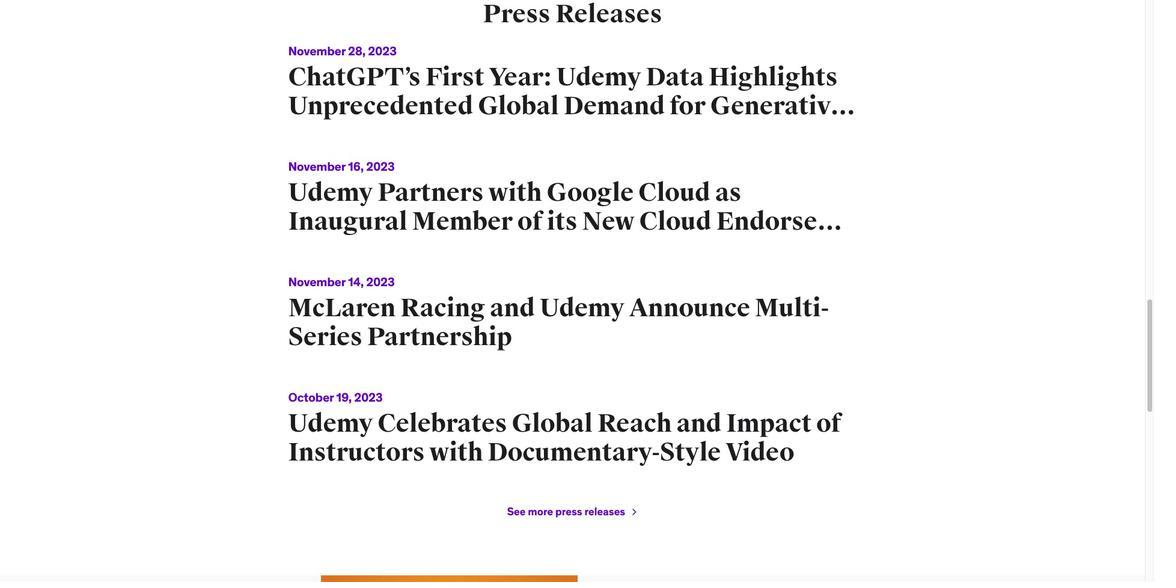 Task type: locate. For each thing, give the bounding box(es) containing it.
2 vertical spatial november
[[288, 274, 346, 289]]

2023 right 16, on the left
[[366, 159, 395, 174]]

1 vertical spatial global
[[512, 408, 593, 439]]

demand
[[564, 91, 665, 121]]

global inside october 19, 2023 udemy celebrates global reach and impact of instructors with documentary-style video
[[512, 408, 593, 439]]

2023 right 14,
[[366, 274, 395, 289]]

0 horizontal spatial of
[[518, 206, 542, 237]]

1 horizontal spatial and
[[677, 408, 722, 439]]

1 vertical spatial and
[[677, 408, 722, 439]]

and inside "november 14, 2023 mclaren racing and udemy announce multi- series partnership"
[[490, 293, 535, 324]]

with
[[489, 177, 542, 208], [430, 437, 483, 468]]

2023 right 19,
[[354, 390, 383, 405]]

1 horizontal spatial with
[[489, 177, 542, 208]]

see more press releases link
[[507, 505, 638, 518]]

of inside october 19, 2023 udemy celebrates global reach and impact of instructors with documentary-style video
[[817, 408, 841, 439]]

0 vertical spatial and
[[490, 293, 535, 324]]

celebrates
[[378, 408, 507, 439]]

and
[[490, 293, 535, 324], [677, 408, 722, 439]]

skills
[[322, 120, 391, 150]]

november left 28,
[[288, 43, 346, 58]]

19,
[[336, 390, 352, 405]]

november up mclaren
[[288, 274, 346, 289]]

impact
[[727, 408, 812, 439]]

inaugural
[[288, 206, 408, 237]]

november down ai
[[288, 159, 346, 174]]

2023 inside november 28, 2023 chatgpt's first year: udemy data highlights unprecedented global demand for generative ai skills
[[368, 43, 397, 58]]

2023 right 28,
[[368, 43, 397, 58]]

november
[[288, 43, 346, 58], [288, 159, 346, 174], [288, 274, 346, 289]]

1 vertical spatial november
[[288, 159, 346, 174]]

series
[[288, 322, 363, 352]]

udemy inside "november 14, 2023 mclaren racing and udemy announce multi- series partnership"
[[540, 293, 625, 324]]

1 vertical spatial with
[[430, 437, 483, 468]]

new
[[582, 206, 635, 237]]

its
[[547, 206, 578, 237]]

endorsed
[[717, 206, 834, 237]]

udemy
[[557, 62, 641, 93], [288, 177, 373, 208], [540, 293, 625, 324], [288, 408, 373, 439]]

3 november from the top
[[288, 274, 346, 289]]

0 vertical spatial of
[[518, 206, 542, 237]]

cloud
[[639, 177, 711, 208], [640, 206, 712, 237]]

0 horizontal spatial with
[[430, 437, 483, 468]]

of inside the november 16, 2023 udemy partners with google cloud as inaugural member of its new cloud endorsed content program
[[518, 206, 542, 237]]

0 vertical spatial with
[[489, 177, 542, 208]]

of left its
[[518, 206, 542, 237]]

2023 inside "november 14, 2023 mclaren racing and udemy announce multi- series partnership"
[[366, 274, 395, 289]]

partnership
[[367, 322, 512, 352]]

udemy inside the november 16, 2023 udemy partners with google cloud as inaugural member of its new cloud endorsed content program
[[288, 177, 373, 208]]

udemy inside october 19, 2023 udemy celebrates global reach and impact of instructors with documentary-style video
[[288, 408, 373, 439]]

1 vertical spatial of
[[817, 408, 841, 439]]

with inside october 19, 2023 udemy celebrates global reach and impact of instructors with documentary-style video
[[430, 437, 483, 468]]

0 vertical spatial global
[[478, 91, 559, 121]]

2 november from the top
[[288, 159, 346, 174]]

16,
[[348, 159, 364, 174]]

0 vertical spatial november
[[288, 43, 346, 58]]

announce
[[629, 293, 751, 324]]

reach
[[598, 408, 672, 439]]

2023 for racing
[[366, 274, 395, 289]]

member
[[412, 206, 513, 237]]

0 horizontal spatial and
[[490, 293, 535, 324]]

2023 for first
[[368, 43, 397, 58]]

november inside the november 16, 2023 udemy partners with google cloud as inaugural member of its new cloud endorsed content program
[[288, 159, 346, 174]]

see
[[507, 505, 526, 518]]

november for chatgpt's first year: udemy data highlights unprecedented global demand for generative ai skills
[[288, 43, 346, 58]]

1 november from the top
[[288, 43, 346, 58]]

2023 inside the november 16, 2023 udemy partners with google cloud as inaugural member of its new cloud endorsed content program
[[366, 159, 395, 174]]

november inside november 28, 2023 chatgpt's first year: udemy data highlights unprecedented global demand for generative ai skills
[[288, 43, 346, 58]]

2023 inside october 19, 2023 udemy celebrates global reach and impact of instructors with documentary-style video
[[354, 390, 383, 405]]

november for udemy partners with google cloud as inaugural member of its new cloud endorsed content program
[[288, 159, 346, 174]]

november inside "november 14, 2023 mclaren racing and udemy announce multi- series partnership"
[[288, 274, 346, 289]]

global inside november 28, 2023 chatgpt's first year: udemy data highlights unprecedented global demand for generative ai skills
[[478, 91, 559, 121]]

of right impact
[[817, 408, 841, 439]]

november for mclaren racing and udemy announce multi- series partnership
[[288, 274, 346, 289]]

2023
[[368, 43, 397, 58], [366, 159, 395, 174], [366, 274, 395, 289], [354, 390, 383, 405]]

multi-
[[755, 293, 829, 324]]

content
[[288, 235, 386, 266]]

udemy inside november 28, 2023 chatgpt's first year: udemy data highlights unprecedented global demand for generative ai skills
[[557, 62, 641, 93]]

1 horizontal spatial of
[[817, 408, 841, 439]]

documentary-
[[488, 437, 660, 468]]

as
[[716, 177, 742, 208]]

october
[[288, 390, 334, 405]]

november 16, 2023 udemy partners with google cloud as inaugural member of its new cloud endorsed content program
[[288, 159, 834, 266]]

of
[[518, 206, 542, 237], [817, 408, 841, 439]]

global
[[478, 91, 559, 121], [512, 408, 593, 439]]



Task type: describe. For each thing, give the bounding box(es) containing it.
2023 for celebrates
[[354, 390, 383, 405]]

november 14, 2023 mclaren racing and udemy announce multi- series partnership
[[288, 274, 829, 352]]

first
[[426, 62, 485, 93]]

november 28, 2023 chatgpt's first year: udemy data highlights unprecedented global demand for generative ai skills
[[288, 43, 844, 150]]

style
[[660, 437, 721, 468]]

october 19, 2023 udemy celebrates global reach and impact of instructors with documentary-style video
[[288, 390, 841, 468]]

chatgpt's
[[288, 62, 421, 93]]

and inside october 19, 2023 udemy celebrates global reach and impact of instructors with documentary-style video
[[677, 408, 722, 439]]

for
[[670, 91, 706, 121]]

mclaren
[[288, 293, 396, 324]]

racing
[[401, 293, 485, 324]]

releases
[[585, 505, 626, 518]]

partners
[[378, 177, 484, 208]]

more
[[528, 505, 553, 518]]

unprecedented
[[288, 91, 474, 121]]

highlights
[[709, 62, 838, 93]]

google
[[547, 177, 634, 208]]

instructors
[[288, 437, 425, 468]]

28,
[[348, 43, 366, 58]]

press
[[556, 505, 583, 518]]

2023 for partners
[[366, 159, 395, 174]]

14,
[[348, 274, 364, 289]]

ai
[[288, 120, 318, 150]]

see more press releases
[[507, 505, 626, 518]]

program
[[391, 235, 498, 266]]

video
[[726, 437, 795, 468]]

year:
[[489, 62, 552, 93]]

generative
[[711, 91, 844, 121]]

with inside the november 16, 2023 udemy partners with google cloud as inaugural member of its new cloud endorsed content program
[[489, 177, 542, 208]]

data
[[646, 62, 704, 93]]



Task type: vqa. For each thing, say whether or not it's contained in the screenshot.
the left of
yes



